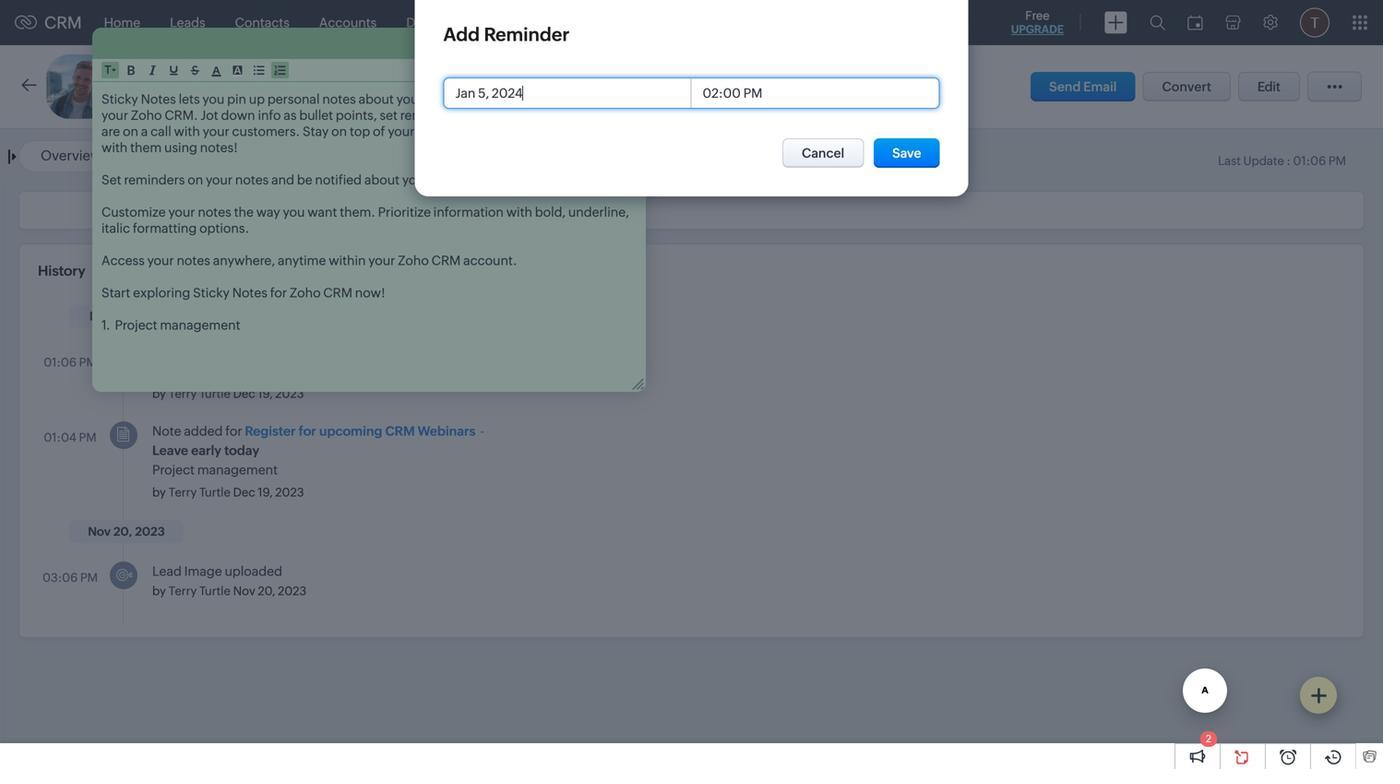 Task type: describe. For each thing, give the bounding box(es) containing it.
deals link
[[391, 0, 454, 45]]

- inside 'note added for register for upcoming crm webinars - leave early today project management by terry turtle dec 19, 2023'
[[480, 424, 484, 439]]

your down 'set'
[[388, 124, 415, 139]]

deals
[[406, 15, 439, 30]]

jot
[[201, 108, 218, 123]]

create
[[493, 108, 531, 123]]

to-
[[533, 108, 550, 123]]

convert
[[1162, 79, 1211, 94]]

for for register
[[299, 424, 316, 439]]

0 horizontal spatial for
[[225, 424, 242, 439]]

1 turtle from the top
[[199, 387, 230, 401]]

2 vertical spatial zoho
[[290, 286, 321, 300]]

uploaded
[[225, 564, 282, 579]]

20,
[[258, 584, 275, 598]]

meetings
[[531, 15, 587, 30]]

account.
[[463, 253, 517, 268]]

1 dec from the top
[[233, 387, 255, 401]]

pm right :
[[1328, 154, 1346, 168]]

bullet
[[299, 108, 333, 123]]

1 vertical spatial zoho
[[398, 253, 429, 268]]

add reminder
[[443, 24, 569, 45]]

way
[[256, 205, 280, 220]]

1 terry from the top
[[169, 387, 197, 401]]

dos
[[550, 108, 572, 123]]

them.
[[340, 205, 375, 220]]

work
[[469, 92, 499, 107]]

official
[[426, 92, 467, 107]]

a
[[141, 124, 148, 139]]

points,
[[336, 108, 377, 123]]

2 horizontal spatial on
[[331, 124, 347, 139]]

meetings link
[[516, 0, 601, 45]]

accounts
[[319, 15, 377, 30]]

buckley
[[367, 79, 418, 95]]

03:06 pm
[[42, 571, 98, 585]]

send
[[1049, 79, 1081, 94]]

by terry turtle dec 19, 2023
[[152, 387, 304, 401]]

reminder
[[484, 24, 569, 45]]

crm link
[[15, 13, 82, 32]]

customers'
[[417, 124, 485, 139]]

reminders
[[124, 173, 185, 187]]

you inside customize your notes the way you want them. prioritize information with bold, underline, italic formatting options.
[[283, 205, 305, 220]]

convert button
[[1143, 72, 1231, 101]]

01:04 pm
[[44, 431, 97, 445]]

your down notes!
[[206, 173, 233, 187]]

0 vertical spatial info
[[258, 108, 281, 123]]

actions.
[[432, 173, 480, 187]]

prioritize
[[378, 205, 431, 220]]

tasks link
[[454, 0, 516, 45]]

customers.
[[232, 124, 300, 139]]

project management
[[115, 318, 240, 333]]

your up prioritize
[[402, 173, 429, 187]]

your up 'set'
[[396, 92, 423, 107]]

send email
[[1049, 79, 1117, 94]]

be
[[297, 173, 312, 187]]

0 horizontal spatial on
[[123, 124, 138, 139]]

lead
[[152, 564, 182, 579]]

home link
[[89, 0, 155, 45]]

image
[[184, 564, 222, 579]]

calendar image
[[1187, 15, 1203, 30]]

information
[[433, 205, 504, 220]]

1 horizontal spatial sticky
[[193, 286, 230, 300]]

free
[[1025, 9, 1050, 23]]

register
[[245, 424, 296, 439]]

pm for note added for
[[79, 431, 97, 445]]

19, inside 'note added for register for upcoming crm webinars - leave early today project management by terry turtle dec 19, 2023'
[[258, 486, 273, 500]]

1 horizontal spatial on
[[187, 173, 203, 187]]

contacts
[[235, 15, 290, 30]]

your up the are
[[101, 108, 128, 123]]

nov
[[233, 584, 255, 598]]

history
[[38, 263, 85, 279]]

formatting
[[133, 221, 197, 236]]

sticky notes lets you pin up personal notes about your official work items from within your zoho crm. jot down info as bullet points, set reminders, and create to-dos while you are on a call with your customers. stay on top of your customers' info before you engage with them using notes!
[[101, 92, 634, 155]]

notified
[[315, 173, 362, 187]]

anytime
[[278, 253, 326, 268]]

zoho inside 'sticky notes lets you pin up personal notes about your official work items from within your zoho crm. jot down info as bullet points, set reminders, and create to-dos while you are on a call with your customers. stay on top of your customers' info before you engage with them using notes!'
[[131, 108, 162, 123]]

1 vertical spatial info
[[487, 124, 510, 139]]

pin
[[227, 92, 246, 107]]

:
[[1287, 154, 1291, 168]]

1 by from the top
[[152, 387, 166, 401]]

0 horizontal spatial with
[[101, 140, 128, 155]]

1 vertical spatial and
[[271, 173, 294, 187]]

your up now!
[[368, 253, 395, 268]]

personal
[[267, 92, 320, 107]]

your up exploring
[[147, 253, 174, 268]]

crm inside 'note added for register for upcoming crm webinars - leave early today project management by terry turtle dec 19, 2023'
[[385, 424, 415, 439]]

1 19, from the top
[[258, 387, 273, 401]]

you down dos
[[555, 124, 577, 139]]

customize your notes the way you want them. prioritize information with bold, underline, italic formatting options.
[[101, 205, 632, 236]]

save
[[892, 146, 921, 161]]

register for upcoming crm webinars link
[[245, 424, 476, 439]]

leads
[[170, 15, 205, 30]]

mr.
[[125, 75, 154, 96]]

update
[[1243, 154, 1284, 168]]

crm left now!
[[323, 286, 352, 300]]

notes up the the
[[235, 173, 269, 187]]

set
[[380, 108, 398, 123]]

stay
[[303, 124, 329, 139]]

with inside customize your notes the way you want them. prioritize information with bold, underline, italic formatting options.
[[506, 205, 532, 220]]

items
[[502, 92, 535, 107]]

webinars
[[418, 424, 476, 439]]

upcoming
[[319, 424, 382, 439]]

engage
[[580, 124, 625, 139]]

underline,
[[568, 205, 629, 220]]

terry inside 'note added for register for upcoming crm webinars - leave early today project management by terry turtle dec 19, 2023'
[[169, 486, 197, 500]]

profile image
[[1300, 8, 1329, 37]]

send email button
[[1031, 72, 1135, 101]]

you up engage at the left top
[[609, 108, 631, 123]]

lead image uploaded by terry turtle nov 20, 2023
[[152, 564, 307, 598]]

MMM D, YYYY text field
[[444, 78, 692, 108]]

crm left home
[[44, 13, 82, 32]]

add
[[443, 24, 480, 45]]

0 vertical spatial management
[[160, 318, 240, 333]]

set reminders on your notes and be notified about your actions.
[[101, 173, 480, 187]]

added
[[184, 424, 223, 439]]



Task type: locate. For each thing, give the bounding box(es) containing it.
and
[[467, 108, 490, 123], [271, 173, 294, 187]]

turtle
[[199, 387, 230, 401], [199, 486, 230, 500], [199, 584, 230, 598]]

2 horizontal spatial zoho
[[398, 253, 429, 268]]

call
[[151, 124, 171, 139]]

bold,
[[535, 205, 566, 220]]

0 vertical spatial notes
[[141, 92, 176, 107]]

zoho down anytime
[[290, 286, 321, 300]]

0 vertical spatial dec
[[233, 387, 255, 401]]

2023 right '20,' in the left bottom of the page
[[278, 584, 307, 598]]

3 turtle from the top
[[199, 584, 230, 598]]

while
[[574, 108, 606, 123]]

1 vertical spatial about
[[364, 173, 400, 187]]

you up jot
[[202, 92, 224, 107]]

your inside customize your notes the way you want them. prioritize information with bold, underline, italic formatting options.
[[168, 205, 195, 220]]

project down 'start'
[[115, 318, 157, 333]]

management inside 'note added for register for upcoming crm webinars - leave early today project management by terry turtle dec 19, 2023'
[[197, 463, 278, 477]]

1 horizontal spatial notes
[[232, 286, 267, 300]]

terry inside lead image uploaded by terry turtle nov 20, 2023
[[169, 584, 197, 598]]

crm left webinars
[[385, 424, 415, 439]]

turtle down early on the bottom
[[199, 486, 230, 500]]

pm right the 03:06
[[80, 571, 98, 585]]

2 vertical spatial terry
[[169, 584, 197, 598]]

michael
[[158, 75, 227, 96]]

as
[[284, 108, 297, 123]]

for up today
[[225, 424, 242, 439]]

with down the are
[[101, 140, 128, 155]]

0 horizontal spatial and
[[271, 173, 294, 187]]

about
[[358, 92, 394, 107], [364, 173, 400, 187]]

exploring
[[133, 286, 190, 300]]

project down leave at the bottom left of the page
[[152, 463, 195, 477]]

1 vertical spatial 01:06
[[44, 356, 77, 370]]

0 vertical spatial about
[[358, 92, 394, 107]]

notes inside customize your notes the way you want them. prioritize information with bold, underline, italic formatting options.
[[198, 205, 231, 220]]

2023 inside lead image uploaded by terry turtle nov 20, 2023
[[278, 584, 307, 598]]

0 horizontal spatial zoho
[[131, 108, 162, 123]]

0 vertical spatial within
[[569, 92, 606, 107]]

0 vertical spatial sticky
[[101, 92, 138, 107]]

notes inside 'sticky notes lets you pin up personal notes about your official work items from within your zoho crm. jot down info as bullet points, set reminders, and create to-dos while you are on a call with your customers. stay on top of your customers' info before you engage with them using notes!'
[[322, 92, 356, 107]]

1 horizontal spatial and
[[467, 108, 490, 123]]

customize
[[101, 205, 166, 220]]

notes!
[[200, 140, 238, 155]]

info
[[258, 108, 281, 123], [487, 124, 510, 139]]

access your notes anywhere, anytime within your zoho crm account.
[[101, 253, 517, 268]]

create new sticky note image
[[1310, 687, 1327, 704]]

for right register
[[299, 424, 316, 439]]

2 horizontal spatial with
[[506, 205, 532, 220]]

notes up options.
[[198, 205, 231, 220]]

- right webinars
[[480, 424, 484, 439]]

start
[[101, 286, 130, 300]]

1 vertical spatial turtle
[[199, 486, 230, 500]]

by down lead
[[152, 584, 166, 598]]

2023 down register
[[275, 486, 304, 500]]

pm up 01:04 pm
[[79, 356, 97, 370]]

2 terry from the top
[[169, 486, 197, 500]]

options.
[[199, 221, 249, 236]]

on down using
[[187, 173, 203, 187]]

using
[[164, 140, 197, 155]]

2023 up register
[[275, 387, 304, 401]]

zoho down prioritize
[[398, 253, 429, 268]]

19,
[[258, 387, 273, 401], [258, 486, 273, 500]]

overview link
[[41, 148, 102, 164]]

management down exploring
[[160, 318, 240, 333]]

and inside 'sticky notes lets you pin up personal notes about your official work items from within your zoho crm. jot down info as bullet points, set reminders, and create to-dos while you are on a call with your customers. stay on top of your customers' info before you engage with them using notes!'
[[467, 108, 490, 123]]

early
[[191, 443, 221, 458]]

3 terry from the top
[[169, 584, 197, 598]]

1 vertical spatial project
[[152, 463, 195, 477]]

zoho up a
[[131, 108, 162, 123]]

notes up crm. in the left of the page
[[141, 92, 176, 107]]

01:04
[[44, 431, 76, 445]]

turtle inside lead image uploaded by terry turtle nov 20, 2023
[[199, 584, 230, 598]]

edit
[[1257, 79, 1281, 94]]

home
[[104, 15, 140, 30]]

turtle inside 'note added for register for upcoming crm webinars - leave early today project management by terry turtle dec 19, 2023'
[[199, 486, 230, 500]]

terry down leave at the bottom left of the page
[[169, 486, 197, 500]]

0 vertical spatial -
[[360, 79, 364, 95]]

info up customers.
[[258, 108, 281, 123]]

0 vertical spatial 01:06
[[1293, 154, 1326, 168]]

by inside lead image uploaded by terry turtle nov 20, 2023
[[152, 584, 166, 598]]

down
[[221, 108, 255, 123]]

on left top
[[331, 124, 347, 139]]

sticky up the are
[[101, 92, 138, 107]]

zoho
[[131, 108, 162, 123], [398, 253, 429, 268], [290, 286, 321, 300]]

2023
[[275, 387, 304, 401], [275, 486, 304, 500], [278, 584, 307, 598]]

anywhere,
[[213, 253, 275, 268]]

your
[[396, 92, 423, 107], [101, 108, 128, 123], [203, 124, 229, 139], [388, 124, 415, 139], [206, 173, 233, 187], [402, 173, 429, 187], [168, 205, 195, 220], [147, 253, 174, 268], [368, 253, 395, 268]]

&
[[459, 79, 469, 95]]

you
[[202, 92, 224, 107], [609, 108, 631, 123], [555, 124, 577, 139], [283, 205, 305, 220]]

terry down lead
[[169, 584, 197, 598]]

crm left account.
[[431, 253, 461, 268]]

info down create
[[487, 124, 510, 139]]

0 vertical spatial with
[[174, 124, 200, 139]]

by down leave at the bottom left of the page
[[152, 486, 166, 500]]

2023 inside 'note added for register for upcoming crm webinars - leave early today project management by terry turtle dec 19, 2023'
[[275, 486, 304, 500]]

0 vertical spatial and
[[467, 108, 490, 123]]

timeline
[[141, 148, 196, 164]]

about for notified
[[364, 173, 400, 187]]

pm for by
[[79, 356, 97, 370]]

-
[[360, 79, 364, 95], [480, 424, 484, 439]]

1 horizontal spatial with
[[174, 124, 200, 139]]

dec up register
[[233, 387, 255, 401]]

2 turtle from the top
[[199, 486, 230, 500]]

None text field
[[692, 78, 939, 108]]

0 vertical spatial 19,
[[258, 387, 273, 401]]

2 vertical spatial 2023
[[278, 584, 307, 598]]

2 vertical spatial turtle
[[199, 584, 230, 598]]

about for notes
[[358, 92, 394, 107]]

by inside 'note added for register for upcoming crm webinars - leave early today project management by terry turtle dec 19, 2023'
[[152, 486, 166, 500]]

for for notes
[[270, 286, 287, 300]]

with down crm. in the left of the page
[[174, 124, 200, 139]]

1 vertical spatial 19,
[[258, 486, 273, 500]]

2
[[1206, 733, 1211, 745]]

- inside mr. michael ruta (sample) - buckley miller & wright
[[360, 79, 364, 95]]

and left be
[[271, 173, 294, 187]]

0 horizontal spatial sticky
[[101, 92, 138, 107]]

note added for register for upcoming crm webinars - leave early today project management by terry turtle dec 19, 2023
[[152, 424, 484, 500]]

03:06
[[42, 571, 78, 585]]

within up now!
[[329, 253, 366, 268]]

are
[[101, 124, 120, 139]]

up
[[249, 92, 265, 107]]

you right way
[[283, 205, 305, 220]]

01:06
[[1293, 154, 1326, 168], [44, 356, 77, 370]]

by
[[152, 387, 166, 401], [152, 486, 166, 500], [152, 584, 166, 598]]

1 horizontal spatial within
[[569, 92, 606, 107]]

19, down today
[[258, 486, 273, 500]]

within inside 'sticky notes lets you pin up personal notes about your official work items from within your zoho crm. jot down info as bullet points, set reminders, and create to-dos while you are on a call with your customers. stay on top of your customers' info before you engage with them using notes!'
[[569, 92, 606, 107]]

your up formatting
[[168, 205, 195, 220]]

2 by from the top
[[152, 486, 166, 500]]

overview
[[41, 148, 102, 164]]

0 vertical spatial turtle
[[199, 387, 230, 401]]

dec inside 'note added for register for upcoming crm webinars - leave early today project management by terry turtle dec 19, 2023'
[[233, 486, 255, 500]]

cancel button
[[782, 138, 864, 168]]

crm
[[44, 13, 82, 32], [431, 253, 461, 268], [323, 286, 352, 300], [385, 424, 415, 439]]

turtle down "image"
[[199, 584, 230, 598]]

1 vertical spatial by
[[152, 486, 166, 500]]

0 horizontal spatial -
[[360, 79, 364, 95]]

with
[[174, 124, 200, 139], [101, 140, 128, 155], [506, 205, 532, 220]]

1 horizontal spatial 01:06
[[1293, 154, 1326, 168]]

leave
[[152, 443, 188, 458]]

save button
[[874, 138, 940, 168]]

1 vertical spatial dec
[[233, 486, 255, 500]]

reminders,
[[400, 108, 465, 123]]

dec down today
[[233, 486, 255, 500]]

create menu image
[[1104, 12, 1127, 34]]

turtle up added
[[199, 387, 230, 401]]

sticky inside 'sticky notes lets you pin up personal notes about your official work items from within your zoho crm. jot down info as bullet points, set reminders, and create to-dos while you are on a call with your customers. stay on top of your customers' info before you engage with them using notes!'
[[101, 92, 138, 107]]

0 vertical spatial project
[[115, 318, 157, 333]]

about up prioritize
[[364, 173, 400, 187]]

create menu element
[[1093, 0, 1139, 45]]

1 vertical spatial terry
[[169, 486, 197, 500]]

profile element
[[1289, 0, 1341, 45]]

today
[[224, 443, 259, 458]]

your up notes!
[[203, 124, 229, 139]]

and down the work on the left top
[[467, 108, 490, 123]]

leads link
[[155, 0, 220, 45]]

cancel
[[802, 146, 844, 161]]

notes down formatting
[[177, 253, 210, 268]]

for down anytime
[[270, 286, 287, 300]]

contacts link
[[220, 0, 304, 45]]

1 horizontal spatial for
[[270, 286, 287, 300]]

0 horizontal spatial info
[[258, 108, 281, 123]]

last update : 01:06 pm
[[1218, 154, 1346, 168]]

terry up note
[[169, 387, 197, 401]]

italic
[[101, 221, 130, 236]]

sticky down anywhere,
[[193, 286, 230, 300]]

0 vertical spatial 2023
[[275, 387, 304, 401]]

by up note
[[152, 387, 166, 401]]

notes up "points,"
[[322, 92, 356, 107]]

notes inside 'sticky notes lets you pin up personal notes about your official work items from within your zoho crm. jot down info as bullet points, set reminders, and create to-dos while you are on a call with your customers. stay on top of your customers' info before you engage with them using notes!'
[[141, 92, 176, 107]]

1 horizontal spatial -
[[480, 424, 484, 439]]

1 vertical spatial sticky
[[193, 286, 230, 300]]

1 vertical spatial 2023
[[275, 486, 304, 500]]

1 vertical spatial -
[[480, 424, 484, 439]]

from
[[537, 92, 566, 107]]

3 by from the top
[[152, 584, 166, 598]]

management down today
[[197, 463, 278, 477]]

within up while
[[569, 92, 606, 107]]

search element
[[1139, 0, 1176, 45]]

ruta
[[232, 75, 272, 96]]

01:06 up 01:04
[[44, 356, 77, 370]]

lets
[[179, 92, 200, 107]]

dec
[[233, 387, 255, 401], [233, 486, 255, 500]]

accounts link
[[304, 0, 391, 45]]

tasks
[[469, 15, 501, 30]]

1 horizontal spatial info
[[487, 124, 510, 139]]

on left a
[[123, 124, 138, 139]]

about up 'set'
[[358, 92, 394, 107]]

0 horizontal spatial 01:06
[[44, 356, 77, 370]]

2 dec from the top
[[233, 486, 255, 500]]

notes down anywhere,
[[232, 286, 267, 300]]

about inside 'sticky notes lets you pin up personal notes about your official work items from within your zoho crm. jot down info as bullet points, set reminders, and create to-dos while you are on a call with your customers. stay on top of your customers' info before you engage with them using notes!'
[[358, 92, 394, 107]]

(sample)
[[276, 75, 356, 96]]

- up "points,"
[[360, 79, 364, 95]]

2 19, from the top
[[258, 486, 273, 500]]

project
[[115, 318, 157, 333], [152, 463, 195, 477]]

access
[[101, 253, 145, 268]]

search image
[[1150, 15, 1165, 30]]

upgrade
[[1011, 23, 1064, 36]]

mr. michael ruta (sample) - buckley miller & wright
[[125, 75, 516, 96]]

0 vertical spatial zoho
[[131, 108, 162, 123]]

1 vertical spatial management
[[197, 463, 278, 477]]

with left bold,
[[506, 205, 532, 220]]

0 horizontal spatial within
[[329, 253, 366, 268]]

19, up register
[[258, 387, 273, 401]]

0 vertical spatial terry
[[169, 387, 197, 401]]

0 horizontal spatial notes
[[141, 92, 176, 107]]

2 horizontal spatial for
[[299, 424, 316, 439]]

2 vertical spatial with
[[506, 205, 532, 220]]

1 horizontal spatial zoho
[[290, 286, 321, 300]]

01:06 right :
[[1293, 154, 1326, 168]]

pm right 01:04
[[79, 431, 97, 445]]

1 vertical spatial notes
[[232, 286, 267, 300]]

1 vertical spatial within
[[329, 253, 366, 268]]

start exploring sticky notes for zoho crm now!
[[101, 286, 385, 300]]

set
[[101, 173, 121, 187]]

1 vertical spatial with
[[101, 140, 128, 155]]

0 vertical spatial by
[[152, 387, 166, 401]]

project inside 'note added for register for upcoming crm webinars - leave early today project management by terry turtle dec 19, 2023'
[[152, 463, 195, 477]]

want
[[307, 205, 337, 220]]

pm for lead image uploaded
[[80, 571, 98, 585]]

2 vertical spatial by
[[152, 584, 166, 598]]



Task type: vqa. For each thing, say whether or not it's contained in the screenshot.
Simon Morasca (Sample)'s $
no



